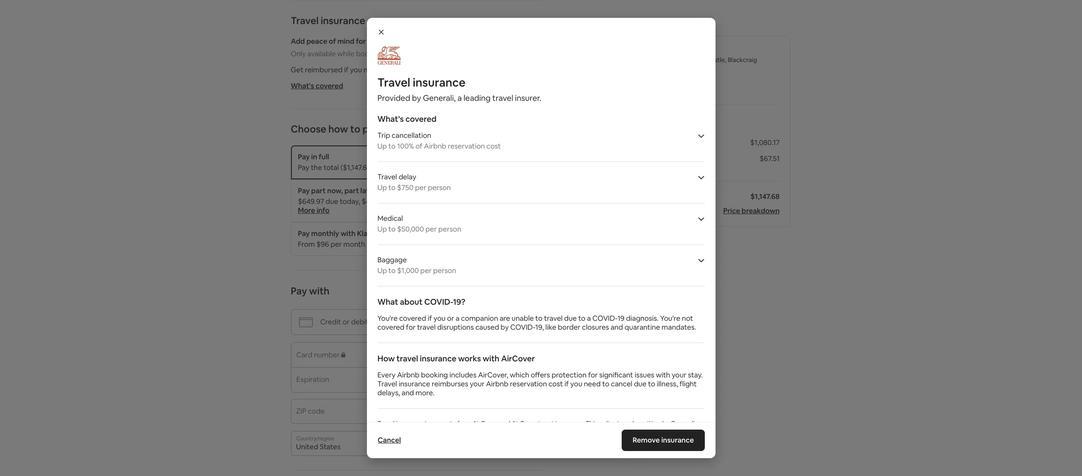 Task type: describe. For each thing, give the bounding box(es) containing it.
are
[[500, 314, 510, 324]]

reservation inside trip cancellation up to 100% of airbnb reservation cost
[[448, 142, 485, 151]]

airbnb inside pay part now, part later with airbnb $649.97 due today,  $497.71 on dec 12, 2023. no extra fees. more info
[[394, 186, 417, 196]]

what's covered inside travel insurance coverage details dialog
[[377, 114, 437, 124]]

medical
[[377, 214, 403, 223]]

from
[[457, 420, 471, 428]]

this
[[586, 420, 598, 428]]

branch,
[[389, 428, 411, 436]]

the right "#"
[[449, 436, 459, 444]]

up inside trip cancellation up to 100% of airbnb reservation cost
[[377, 142, 387, 151]]

airbnb right every
[[397, 371, 419, 380]]

travel inside 'every airbnb booking includes aircover, which offers protection for significant issues with your stay. travel insurance reimburses your airbnb reservation cost if you need to cancel due to illness, flight delays, and more.'
[[377, 380, 397, 389]]

1 vertical spatial $67.51
[[760, 154, 780, 164]]

$1,147.68
[[751, 192, 780, 202]]

0 horizontal spatial illness,
[[436, 65, 458, 75]]

remove insurance
[[633, 436, 694, 446]]

travel insurance coverage details dialog
[[367, 18, 715, 463]]

pay for monthly
[[298, 229, 310, 239]]

to right significant
[[648, 380, 655, 389]]

if inside 'every airbnb booking includes aircover, which offers protection for significant issues with your stay. travel insurance reimburses your airbnb reservation cost if you need to cancel due to illness, flight delays, and more.'
[[565, 380, 569, 389]]

to inside trip cancellation up to 100% of airbnb reservation cost
[[388, 142, 396, 151]]

includes inside the travel insurance is separate from aircover and aircover is not insurance. this policy is underwritten by generali u.s. branch, ny (naic # 11231) and offered by airbnb insurance agency llc. the amount you'll be charged for travel insurance includes the insurance premium and the cost of non-insurance assistance services. terms and conditions apply; review the
[[424, 436, 448, 444]]

by inside travel insurance provided by generali, a leading travel insurer.
[[412, 93, 421, 103]]

separate
[[431, 420, 456, 428]]

1 part from the left
[[311, 186, 326, 196]]

1 is from the left
[[425, 420, 429, 428]]

u.s.
[[377, 428, 388, 436]]

19,
[[535, 323, 544, 333]]

delay
[[399, 173, 416, 182]]

you inside 'every airbnb booking includes aircover, which offers protection for significant issues with your stay. travel insurance reimburses your airbnb reservation cost if you need to cancel due to illness, flight delays, and more.'
[[570, 380, 582, 389]]

services.
[[635, 436, 659, 444]]

available
[[307, 49, 336, 59]]

cost inside trip cancellation up to 100% of airbnb reservation cost
[[487, 142, 501, 151]]

travel inside the travel insurance is separate from aircover and aircover is not insurance. this policy is underwritten by generali u.s. branch, ny (naic # 11231) and offered by airbnb insurance agency llc. the amount you'll be charged for travel insurance includes the insurance premium and the cost of non-insurance assistance services. terms and conditions apply; review the
[[377, 436, 394, 444]]

delays, inside 'every airbnb booking includes aircover, which offers protection for significant issues with your stay. travel insurance reimburses your airbnb reservation cost if you need to cancel due to illness, flight delays, and more.'
[[377, 389, 400, 398]]

pay
[[362, 123, 379, 135]]

trip cancellation up to 100% of airbnb reservation cost
[[377, 131, 501, 151]]

per inside travel delay up to $750 per person
[[415, 183, 426, 193]]

2023.
[[422, 197, 440, 207]]

monthly
[[311, 229, 339, 239]]

add
[[291, 37, 305, 46]]

0 horizontal spatial cancel
[[391, 65, 412, 75]]

mandates.
[[662, 323, 696, 333]]

now,
[[327, 186, 343, 196]]

and inside you're covered if you or a companion are unable to travel due to a covid-19 diagnosis. you're not covered for travel disruptions caused by covid-19, like border closures and quarantine mandates.
[[611, 323, 623, 333]]

extra
[[452, 197, 470, 207]]

to inside medical up to $50,000 per person
[[388, 225, 396, 234]]

caused
[[475, 323, 499, 333]]

stay.
[[688, 371, 703, 380]]

only
[[291, 49, 306, 59]]

the right premium
[[529, 436, 538, 444]]

scottish highland castle, blackcraig garden apt
[[655, 56, 757, 72]]

what
[[377, 297, 398, 308]]

#
[[440, 428, 444, 436]]

to left like
[[535, 314, 543, 324]]

booking.
[[356, 49, 385, 59]]

($1,147.68).
[[340, 163, 375, 173]]

per inside 'pay monthly with klarna from $96 per month for 12 months. interest may apply. more info'
[[331, 240, 342, 249]]

person inside travel delay up to $750 per person
[[428, 183, 451, 193]]

more info button for pay part now, part later with airbnb $649.97 due today,  $497.71 on dec 12, 2023. no extra fees. more info
[[298, 206, 330, 215]]

to right like
[[578, 314, 586, 324]]

2 horizontal spatial covid-
[[593, 314, 617, 324]]

not inside you're covered if you or a companion are unable to travel due to a covid-19 diagnosis. you're not covered for travel disruptions caused by covid-19, like border closures and quarantine mandates.
[[682, 314, 693, 324]]

like
[[545, 323, 556, 333]]

booking
[[421, 371, 448, 380]]

due right "generali logo"
[[414, 65, 426, 75]]

quarantine
[[625, 323, 660, 333]]

not inside the travel insurance is separate from aircover and aircover is not insurance. this policy is underwritten by generali u.s. branch, ny (naic # 11231) and offered by airbnb insurance agency llc. the amount you'll be charged for travel insurance includes the insurance premium and the cost of non-insurance assistance services. terms and conditions apply; review the
[[544, 420, 554, 428]]

medical up to $50,000 per person
[[377, 214, 461, 234]]

cost inside 'every airbnb booking includes aircover, which offers protection for significant issues with your stay. travel insurance reimburses your airbnb reservation cost if you need to cancel due to illness, flight delays, and more.'
[[549, 380, 563, 389]]

reservation inside 'every airbnb booking includes aircover, which offers protection for significant issues with your stay. travel insurance reimburses your airbnb reservation cost if you need to cancel due to illness, flight delays, and more.'
[[510, 380, 547, 389]]

significant
[[599, 371, 633, 380]]

add peace of mind for $67.51 only available while booking.
[[291, 37, 388, 59]]

for inside 'pay monthly with klarna from $96 per month for 12 months. interest may apply. more info'
[[367, 240, 376, 249]]

states
[[320, 443, 341, 452]]

border
[[558, 323, 580, 333]]

or
[[447, 314, 454, 324]]

aircover,
[[478, 371, 508, 380]]

apply.
[[457, 240, 477, 249]]

insurance inside travel insurance provided by generali, a leading travel insurer.
[[413, 75, 466, 90]]

0 horizontal spatial covid-
[[424, 297, 453, 308]]

travel inside the travel insurance is separate from aircover and aircover is not insurance. this policy is underwritten by generali u.s. branch, ny (naic # 11231) and offered by airbnb insurance agency llc. the amount you'll be charged for travel insurance includes the insurance premium and the cost of non-insurance assistance services. terms and conditions apply; review the
[[377, 420, 395, 428]]

$67.51 inside add peace of mind for $67.51 only available while booking.
[[367, 37, 388, 46]]

aircover for from
[[473, 420, 498, 428]]

travel insurance is separate from aircover and aircover is not insurance. this policy is underwritten by generali u.s. branch, ny (naic # 11231) and offered by airbnb insurance agency llc. the amount you'll be charged for travel insurance includes the insurance premium and the cost of non-insurance assistance services. terms and conditions apply; review the
[[377, 420, 695, 452]]

klarna
[[357, 229, 378, 239]]

$1,080.17
[[750, 138, 780, 148]]

11231)
[[446, 428, 463, 436]]

united states button
[[291, 432, 541, 457]]

generali
[[671, 420, 695, 428]]

the right review on the left of page
[[448, 444, 458, 452]]

pay monthly with klarna from $96 per month for 12 months. interest may apply. more info
[[298, 229, 510, 249]]

pay for with
[[291, 285, 307, 298]]

terms
[[661, 436, 679, 444]]

pay for part
[[298, 186, 310, 196]]

cancel button
[[373, 432, 405, 450]]

garden
[[655, 64, 676, 72]]

about
[[400, 297, 423, 308]]

you'll
[[631, 428, 645, 436]]

full
[[319, 152, 329, 162]]

travel insurance provided by generali, a leading travel insurer.
[[377, 75, 541, 103]]

with inside 'every airbnb booking includes aircover, which offers protection for significant issues with your stay. travel insurance reimburses your airbnb reservation cost if you need to cancel due to illness, flight delays, and more.'
[[656, 371, 670, 380]]

travel inside travel insurance provided by generali, a leading travel insurer.
[[492, 93, 513, 103]]

to inside "baggage up to $1,000 per person"
[[388, 266, 396, 276]]

price breakdown button
[[723, 207, 780, 216]]

due inside 'every airbnb booking includes aircover, which offers protection for significant issues with your stay. travel insurance reimburses your airbnb reservation cost if you need to cancel due to illness, flight delays, and more.'
[[634, 380, 647, 389]]

(naic
[[422, 428, 439, 436]]

if for reimbursed
[[344, 65, 348, 75]]

19?
[[453, 297, 465, 308]]

covered down what
[[377, 323, 404, 333]]

for inside you're covered if you or a companion are unable to travel due to a covid-19 diagnosis. you're not covered for travel disruptions caused by covid-19, like border closures and quarantine mandates.
[[406, 323, 416, 333]]

0 horizontal spatial what's covered
[[291, 81, 343, 91]]

illness, inside 'every airbnb booking includes aircover, which offers protection for significant issues with your stay. travel insurance reimburses your airbnb reservation cost if you need to cancel due to illness, flight delays, and more.'
[[657, 380, 678, 389]]

no
[[442, 197, 451, 207]]

the inside "pay in full pay the total ($1,147.68)."
[[311, 163, 322, 173]]

how travel insurance works with aircover
[[377, 354, 535, 364]]

to right protection
[[602, 380, 609, 389]]

by up terms
[[662, 420, 669, 428]]

person for medical up to $50,000 per person
[[438, 225, 461, 234]]

12
[[378, 240, 385, 249]]

assistance
[[603, 436, 633, 444]]

a right border
[[587, 314, 591, 324]]

apt
[[678, 64, 688, 72]]

united states
[[296, 443, 341, 452]]

to up "generali," on the left top
[[428, 65, 435, 75]]

airbnb left "which"
[[486, 380, 508, 389]]

from
[[298, 240, 315, 249]]

2 you're from the left
[[660, 314, 680, 324]]

cancel inside 'every airbnb booking includes aircover, which offers protection for significant issues with your stay. travel insurance reimburses your airbnb reservation cost if you need to cancel due to illness, flight delays, and more.'
[[611, 380, 632, 389]]

today,
[[340, 197, 360, 207]]

get
[[291, 65, 303, 75]]

$50,000
[[397, 225, 424, 234]]

info inside pay part now, part later with airbnb $649.97 due today,  $497.71 on dec 12, 2023. no extra fees. more info
[[317, 206, 330, 215]]

due inside pay part now, part later with airbnb $649.97 due today,  $497.71 on dec 12, 2023. no extra fees. more info
[[326, 197, 338, 207]]

to down booking. on the top left of the page
[[382, 65, 389, 75]]

cost inside the travel insurance is separate from aircover and aircover is not insurance. this policy is underwritten by generali u.s. branch, ny (naic # 11231) and offered by airbnb insurance agency llc. the amount you'll be charged for travel insurance includes the insurance premium and the cost of non-insurance assistance services. terms and conditions apply; review the
[[540, 436, 552, 444]]

more inside pay part now, part later with airbnb $649.97 due today,  $497.71 on dec 12, 2023. no extra fees. more info
[[298, 206, 315, 215]]

you for need
[[350, 65, 362, 75]]

conditions
[[377, 444, 408, 452]]

by inside you're covered if you or a companion are unable to travel due to a covid-19 diagnosis. you're not covered for travel disruptions caused by covid-19, like border closures and quarantine mandates.
[[501, 323, 509, 333]]



Task type: vqa. For each thing, say whether or not it's contained in the screenshot.
Shortcuts
no



Task type: locate. For each thing, give the bounding box(es) containing it.
llc.
[[581, 428, 593, 436]]

airbnb left insurance at bottom
[[507, 428, 527, 436]]

covid- right the are
[[510, 323, 535, 333]]

person inside medical up to $50,000 per person
[[438, 225, 461, 234]]

per
[[415, 183, 426, 193], [426, 225, 437, 234], [331, 240, 342, 249], [420, 266, 432, 276]]

if right 'offers'
[[565, 380, 569, 389]]

up inside travel delay up to $750 per person
[[377, 183, 387, 193]]

0 vertical spatial $67.51
[[367, 37, 388, 46]]

includes down separate
[[424, 436, 448, 444]]

up right later
[[377, 183, 387, 193]]

$96
[[316, 240, 329, 249]]

pay part now, part later with airbnb $649.97 due today,  $497.71 on dec 12, 2023. no extra fees. more info
[[298, 186, 487, 215]]

1 vertical spatial flight
[[680, 380, 697, 389]]

charged
[[655, 428, 679, 436]]

0 vertical spatial more.
[[516, 65, 535, 75]]

flight inside 'every airbnb booking includes aircover, which offers protection for significant issues with your stay. travel insurance reimburses your airbnb reservation cost if you need to cancel due to illness, flight delays, and more.'
[[680, 380, 697, 389]]

1 horizontal spatial $67.51
[[760, 154, 780, 164]]

per right $96
[[331, 240, 342, 249]]

of inside the travel insurance is separate from aircover and aircover is not insurance. this policy is underwritten by generali u.s. branch, ny (naic # 11231) and offered by airbnb insurance agency llc. the amount you'll be charged for travel insurance includes the insurance premium and the cost of non-insurance assistance services. terms and conditions apply; review the
[[554, 436, 560, 444]]

0 vertical spatial what's covered
[[291, 81, 343, 91]]

1 vertical spatial person
[[438, 225, 461, 234]]

need down booking. on the top left of the page
[[364, 65, 380, 75]]

0 vertical spatial not
[[682, 314, 693, 324]]

None radio
[[524, 187, 534, 197], [524, 230, 534, 240], [524, 187, 534, 197], [524, 230, 534, 240]]

need inside 'every airbnb booking includes aircover, which offers protection for significant issues with your stay. travel insurance reimburses your airbnb reservation cost if you need to cancel due to illness, flight delays, and more.'
[[584, 380, 601, 389]]

protection
[[552, 371, 587, 380]]

policy
[[599, 420, 616, 428]]

what about covid-19?
[[377, 297, 465, 308]]

cancel up provided
[[391, 65, 412, 75]]

1 horizontal spatial not
[[682, 314, 693, 324]]

up down the trip
[[377, 142, 387, 151]]

baggage up to $1,000 per person
[[377, 256, 456, 276]]

is
[[425, 420, 429, 428], [539, 420, 543, 428], [617, 420, 622, 428]]

1 horizontal spatial delays,
[[478, 65, 501, 75]]

due right like
[[564, 314, 577, 324]]

by right caused
[[501, 323, 509, 333]]

more info button up "monthly"
[[298, 206, 330, 215]]

1 horizontal spatial more
[[478, 240, 495, 249]]

0 horizontal spatial travel insurance
[[291, 14, 365, 27]]

illness, right issues at the right of the page
[[657, 380, 678, 389]]

0 horizontal spatial is
[[425, 420, 429, 428]]

mind
[[337, 37, 354, 46]]

1 vertical spatial not
[[544, 420, 554, 428]]

None radio
[[524, 153, 534, 163]]

0 horizontal spatial includes
[[424, 436, 448, 444]]

1 horizontal spatial you're
[[660, 314, 680, 324]]

more info button right apply.
[[478, 240, 510, 249]]

airbnb inside trip cancellation up to 100% of airbnb reservation cost
[[424, 142, 446, 151]]

covid- right border
[[593, 314, 617, 324]]

your left stay.
[[672, 371, 686, 380]]

0 horizontal spatial more
[[298, 206, 315, 215]]

if inside you're covered if you or a companion are unable to travel due to a covid-19 diagnosis. you're not covered for travel disruptions caused by covid-19, like border closures and quarantine mandates.
[[428, 314, 432, 324]]

covid- up or
[[424, 297, 453, 308]]

per inside "baggage up to $1,000 per person"
[[420, 266, 432, 276]]

price breakdown
[[723, 207, 780, 216]]

0 vertical spatial more info button
[[298, 206, 330, 215]]

closures
[[582, 323, 609, 333]]

choose how to pay
[[291, 123, 379, 135]]

if for covered
[[428, 314, 432, 324]]

a for covered
[[456, 314, 460, 324]]

travel
[[492, 93, 513, 103], [544, 314, 563, 324], [417, 323, 436, 333], [397, 354, 418, 364], [377, 436, 394, 444]]

4 up from the top
[[377, 266, 387, 276]]

1 horizontal spatial part
[[344, 186, 359, 196]]

peace
[[306, 37, 327, 46]]

if down while
[[344, 65, 348, 75]]

a inside travel insurance provided by generali, a leading travel insurer.
[[457, 93, 462, 103]]

per inside medical up to $50,000 per person
[[426, 225, 437, 234]]

0 vertical spatial travel insurance
[[291, 14, 365, 27]]

insurance inside button
[[661, 436, 694, 446]]

every airbnb booking includes aircover, which offers protection for significant issues with your stay. travel insurance reimburses your airbnb reservation cost if you need to cancel due to illness, flight delays, and more.
[[377, 371, 703, 398]]

1 horizontal spatial cancel
[[611, 380, 632, 389]]

what's covered down reimbursed at the top left of the page
[[291, 81, 343, 91]]

pay in full pay the total ($1,147.68).
[[298, 152, 375, 173]]

you right 'offers'
[[570, 380, 582, 389]]

airbnb down cancellation
[[424, 142, 446, 151]]

2 part from the left
[[344, 186, 359, 196]]

underwritten
[[623, 420, 661, 428]]

to down baggage
[[388, 266, 396, 276]]

more right apply.
[[478, 240, 495, 249]]

month
[[343, 240, 365, 249]]

1 horizontal spatial reservation
[[510, 380, 547, 389]]

3 is from the left
[[617, 420, 622, 428]]

you
[[350, 65, 362, 75], [434, 314, 446, 324], [570, 380, 582, 389]]

1 horizontal spatial travel insurance
[[594, 154, 647, 164]]

info inside 'pay monthly with klarna from $96 per month for 12 months. interest may apply. more info'
[[497, 240, 510, 249]]

1 vertical spatial need
[[584, 380, 601, 389]]

delays,
[[478, 65, 501, 75], [377, 389, 400, 398]]

flight up the generali
[[680, 380, 697, 389]]

you inside you're covered if you or a companion are unable to travel due to a covid-19 diagnosis. you're not covered for travel disruptions caused by covid-19, like border closures and quarantine mandates.
[[434, 314, 446, 324]]

1 vertical spatial cost
[[549, 380, 563, 389]]

0 vertical spatial more
[[298, 206, 315, 215]]

the
[[594, 428, 605, 436]]

for right terms
[[681, 428, 689, 436]]

aircover right from on the bottom left
[[473, 420, 498, 428]]

for down about
[[406, 323, 416, 333]]

$67.51 down $1,080.17
[[760, 154, 780, 164]]

person inside "baggage up to $1,000 per person"
[[433, 266, 456, 276]]

for inside the travel insurance is separate from aircover and aircover is not insurance. this policy is underwritten by generali u.s. branch, ny (naic # 11231) and offered by airbnb insurance agency llc. the amount you'll be charged for travel insurance includes the insurance premium and the cost of non-insurance assistance services. terms and conditions apply; review the
[[681, 428, 689, 436]]

2 horizontal spatial of
[[554, 436, 560, 444]]

your down works
[[470, 380, 485, 389]]

due down 'now,'
[[326, 197, 338, 207]]

is right policy
[[617, 420, 622, 428]]

flight up travel insurance provided by generali, a leading travel insurer.
[[459, 65, 476, 75]]

0 vertical spatial you
[[350, 65, 362, 75]]

to down medical
[[388, 225, 396, 234]]

total
[[324, 163, 339, 173]]

pay with
[[291, 285, 330, 298]]

pay inside pay part now, part later with airbnb $649.97 due today,  $497.71 on dec 12, 2023. no extra fees. more info
[[298, 186, 310, 196]]

more. inside 'every airbnb booking includes aircover, which offers protection for significant issues with your stay. travel insurance reimburses your airbnb reservation cost if you need to cancel due to illness, flight delays, and more.'
[[416, 389, 435, 398]]

0 vertical spatial flight
[[459, 65, 476, 75]]

of inside add peace of mind for $67.51 only available while booking.
[[329, 37, 336, 46]]

0 horizontal spatial your
[[470, 380, 485, 389]]

with inside 'pay monthly with klarna from $96 per month for 12 months. interest may apply. more info'
[[341, 229, 356, 239]]

includes down works
[[450, 371, 477, 380]]

on
[[387, 197, 395, 207]]

for left significant
[[588, 371, 598, 380]]

provided
[[377, 93, 410, 103]]

0 horizontal spatial of
[[329, 37, 336, 46]]

insurance
[[528, 428, 556, 436]]

disruptions
[[437, 323, 474, 333]]

0 horizontal spatial you
[[350, 65, 362, 75]]

due right significant
[[634, 380, 647, 389]]

insurance inside 'every airbnb booking includes aircover, which offers protection for significant issues with your stay. travel insurance reimburses your airbnb reservation cost if you need to cancel due to illness, flight delays, and more.'
[[399, 380, 430, 389]]

0 horizontal spatial if
[[344, 65, 348, 75]]

a for insurance
[[457, 93, 462, 103]]

travel inside travel insurance provided by generali, a leading travel insurer.
[[377, 75, 410, 90]]

you for or
[[434, 314, 446, 324]]

is left agency
[[539, 420, 543, 428]]

you're covered if you or a companion are unable to travel due to a covid-19 diagnosis. you're not covered for travel disruptions caused by covid-19, like border closures and quarantine mandates.
[[377, 314, 696, 333]]

companion
[[461, 314, 498, 324]]

0 horizontal spatial reservation
[[448, 142, 485, 151]]

generali logo image
[[377, 46, 401, 65]]

info right apply.
[[497, 240, 510, 249]]

by right offered
[[499, 428, 506, 436]]

of down cancellation
[[416, 142, 422, 151]]

pay inside 'pay monthly with klarna from $96 per month for 12 months. interest may apply. more info'
[[298, 229, 310, 239]]

1 horizontal spatial what's covered
[[377, 114, 437, 124]]

more info button for pay monthly with klarna from $96 per month for 12 months. interest may apply. more info
[[478, 240, 510, 249]]

not
[[682, 314, 693, 324], [544, 420, 554, 428]]

if
[[344, 65, 348, 75], [428, 314, 432, 324], [565, 380, 569, 389]]

person up no
[[428, 183, 451, 193]]

for inside add peace of mind for $67.51 only available while booking.
[[356, 37, 366, 46]]

airbnb inside the travel insurance is separate from aircover and aircover is not insurance. this policy is underwritten by generali u.s. branch, ny (naic # 11231) and offered by airbnb insurance agency llc. the amount you'll be charged for travel insurance includes the insurance premium and the cost of non-insurance assistance services. terms and conditions apply; review the
[[507, 428, 527, 436]]

more.
[[516, 65, 535, 75], [416, 389, 435, 398]]

cancel
[[391, 65, 412, 75], [611, 380, 632, 389]]

price
[[723, 207, 740, 216]]

to left the $750
[[388, 183, 396, 193]]

cost
[[487, 142, 501, 151], [549, 380, 563, 389], [540, 436, 552, 444]]

person down may
[[433, 266, 456, 276]]

$1,000
[[397, 266, 419, 276]]

for left the 12
[[367, 240, 376, 249]]

a right or
[[456, 314, 460, 324]]

agency
[[557, 428, 579, 436]]

breakdown
[[742, 207, 780, 216]]

2 horizontal spatial is
[[617, 420, 622, 428]]

2 horizontal spatial if
[[565, 380, 569, 389]]

0 vertical spatial person
[[428, 183, 451, 193]]

a
[[457, 93, 462, 103], [456, 314, 460, 324], [587, 314, 591, 324]]

1 vertical spatial cancel
[[611, 380, 632, 389]]

airbnb up dec
[[394, 186, 417, 196]]

reservation
[[448, 142, 485, 151], [510, 380, 547, 389]]

pay
[[298, 152, 310, 162], [298, 163, 309, 173], [298, 186, 310, 196], [298, 229, 310, 239], [291, 285, 307, 298]]

$649.97
[[298, 197, 324, 207]]

0 vertical spatial reservation
[[448, 142, 485, 151]]

2 vertical spatial you
[[570, 380, 582, 389]]

0 vertical spatial of
[[329, 37, 336, 46]]

1 vertical spatial info
[[497, 240, 510, 249]]

part up today,
[[344, 186, 359, 196]]

and inside 'every airbnb booking includes aircover, which offers protection for significant issues with your stay. travel insurance reimburses your airbnb reservation cost if you need to cancel due to illness, flight delays, and more.'
[[402, 389, 414, 398]]

1 horizontal spatial is
[[539, 420, 543, 428]]

in
[[311, 152, 317, 162]]

1 horizontal spatial you
[[434, 314, 446, 324]]

up
[[377, 142, 387, 151], [377, 183, 387, 193], [377, 225, 387, 234], [377, 266, 387, 276]]

1 vertical spatial of
[[416, 142, 422, 151]]

1 vertical spatial if
[[428, 314, 432, 324]]

review
[[428, 444, 447, 452]]

fees.
[[471, 197, 487, 207]]

0 horizontal spatial more.
[[416, 389, 435, 398]]

is right ny
[[425, 420, 429, 428]]

2 is from the left
[[539, 420, 543, 428]]

0 horizontal spatial flight
[[459, 65, 476, 75]]

of left non-
[[554, 436, 560, 444]]

reimburses
[[432, 380, 468, 389]]

0 vertical spatial if
[[344, 65, 348, 75]]

1 vertical spatial illness,
[[657, 380, 678, 389]]

0 horizontal spatial $67.51
[[367, 37, 388, 46]]

what's covered up cancellation
[[377, 114, 437, 124]]

up inside "baggage up to $1,000 per person"
[[377, 266, 387, 276]]

per up 12,
[[415, 183, 426, 193]]

0 horizontal spatial you're
[[377, 314, 398, 324]]

0 vertical spatial info
[[317, 206, 330, 215]]

0 horizontal spatial more info button
[[298, 206, 330, 215]]

covered down about
[[399, 314, 426, 324]]

info down 'now,'
[[317, 206, 330, 215]]

0 horizontal spatial need
[[364, 65, 380, 75]]

0 vertical spatial illness,
[[436, 65, 458, 75]]

if down what about covid-19?
[[428, 314, 432, 324]]

up inside medical up to $50,000 per person
[[377, 225, 387, 234]]

part up $649.97
[[311, 186, 326, 196]]

1 horizontal spatial flight
[[680, 380, 697, 389]]

to inside travel delay up to $750 per person
[[388, 183, 396, 193]]

while
[[337, 49, 354, 59]]

1 horizontal spatial of
[[416, 142, 422, 151]]

1 vertical spatial more.
[[416, 389, 435, 398]]

1 vertical spatial travel insurance
[[594, 154, 647, 164]]

highland
[[680, 56, 705, 64]]

1 vertical spatial you
[[434, 314, 446, 324]]

1 horizontal spatial covid-
[[510, 323, 535, 333]]

1 vertical spatial includes
[[424, 436, 448, 444]]

0 horizontal spatial not
[[544, 420, 554, 428]]

aircover for with
[[501, 354, 535, 364]]

more inside 'pay monthly with klarna from $96 per month for 12 months. interest may apply. more info'
[[478, 240, 495, 249]]

per up interest
[[426, 225, 437, 234]]

2 vertical spatial cost
[[540, 436, 552, 444]]

1 horizontal spatial more.
[[516, 65, 535, 75]]

more info button
[[298, 206, 330, 215], [478, 240, 510, 249]]

pay for in
[[298, 152, 310, 162]]

1 horizontal spatial illness,
[[657, 380, 678, 389]]

insurance
[[321, 14, 365, 27], [413, 75, 466, 90], [615, 154, 647, 164], [420, 354, 456, 364], [399, 380, 430, 389], [396, 420, 424, 428], [395, 436, 423, 444], [460, 436, 488, 444], [574, 436, 602, 444], [661, 436, 694, 446]]

united states element
[[291, 432, 541, 457]]

0 vertical spatial need
[[364, 65, 380, 75]]

blackcraig
[[728, 56, 757, 64]]

offered
[[476, 428, 498, 436]]

illness, up travel insurance provided by generali, a leading travel insurer.
[[436, 65, 458, 75]]

1 vertical spatial what's covered
[[377, 114, 437, 124]]

for inside 'every airbnb booking includes aircover, which offers protection for significant issues with your stay. travel insurance reimburses your airbnb reservation cost if you need to cancel due to illness, flight delays, and more.'
[[588, 371, 598, 380]]

delays, up leading
[[478, 65, 501, 75]]

the down in
[[311, 163, 322, 173]]

need up the this
[[584, 380, 601, 389]]

0 vertical spatial cost
[[487, 142, 501, 151]]

2 up from the top
[[377, 183, 387, 193]]

1 vertical spatial delays,
[[377, 389, 400, 398]]

travel inside travel delay up to $750 per person
[[377, 173, 397, 182]]

issues
[[635, 371, 654, 380]]

aircover up "which"
[[501, 354, 535, 364]]

1 vertical spatial more info button
[[478, 240, 510, 249]]

generali,
[[423, 93, 456, 103]]

1 horizontal spatial includes
[[450, 371, 477, 380]]

which
[[510, 371, 529, 380]]

ny
[[412, 428, 421, 436]]

2 vertical spatial of
[[554, 436, 560, 444]]

1 you're from the left
[[377, 314, 398, 324]]

0 vertical spatial delays,
[[478, 65, 501, 75]]

diagnosis.
[[626, 314, 659, 324]]

aircover
[[501, 354, 535, 364], [473, 420, 498, 428], [512, 420, 537, 428]]

up down medical
[[377, 225, 387, 234]]

1 up from the top
[[377, 142, 387, 151]]

your
[[672, 371, 686, 380], [470, 380, 485, 389]]

more up "monthly"
[[298, 206, 315, 215]]

you're down what
[[377, 314, 398, 324]]

1 horizontal spatial more info button
[[478, 240, 510, 249]]

with inside pay part now, part later with airbnb $649.97 due today,  $497.71 on dec 12, 2023. no extra fees. more info
[[377, 186, 392, 196]]

more. up insurer.
[[516, 65, 535, 75]]

offers
[[531, 371, 550, 380]]

1 horizontal spatial info
[[497, 240, 510, 249]]

per right $1,000
[[420, 266, 432, 276]]

of left mind
[[329, 37, 336, 46]]

1 vertical spatial more
[[478, 240, 495, 249]]

you down while
[[350, 65, 362, 75]]

by left "generali," on the left top
[[412, 93, 421, 103]]

0 horizontal spatial part
[[311, 186, 326, 196]]

you're right "diagnosis."
[[660, 314, 680, 324]]

by
[[412, 93, 421, 103], [501, 323, 509, 333], [662, 420, 669, 428], [499, 428, 506, 436]]

includes inside 'every airbnb booking includes aircover, which offers protection for significant issues with your stay. travel insurance reimburses your airbnb reservation cost if you need to cancel due to illness, flight delays, and more.'
[[450, 371, 477, 380]]

0 horizontal spatial delays,
[[377, 389, 400, 398]]

$67.51 up booking. on the top left of the page
[[367, 37, 388, 46]]

aircover up premium
[[512, 420, 537, 428]]

$750
[[397, 183, 414, 193]]

united
[[296, 443, 318, 452]]

may
[[442, 240, 456, 249]]

100%
[[397, 142, 414, 151]]

cancel left issues at the right of the page
[[611, 380, 632, 389]]

2 vertical spatial if
[[565, 380, 569, 389]]

0 horizontal spatial info
[[317, 206, 330, 215]]

1 vertical spatial reservation
[[510, 380, 547, 389]]

2 vertical spatial person
[[433, 266, 456, 276]]

person
[[428, 183, 451, 193], [438, 225, 461, 234], [433, 266, 456, 276]]

0 vertical spatial cancel
[[391, 65, 412, 75]]

3 up from the top
[[377, 225, 387, 234]]

due inside you're covered if you or a companion are unable to travel due to a covid-19 diagnosis. you're not covered for travel disruptions caused by covid-19, like border closures and quarantine mandates.
[[564, 314, 577, 324]]

amount
[[607, 428, 629, 436]]

apply;
[[409, 444, 426, 452]]

delays, down every
[[377, 389, 400, 398]]

more. down booking
[[416, 389, 435, 398]]

1 horizontal spatial if
[[428, 314, 432, 324]]

part
[[311, 186, 326, 196], [344, 186, 359, 196]]

0 vertical spatial includes
[[450, 371, 477, 380]]

a left leading
[[457, 93, 462, 103]]

for right mind
[[356, 37, 366, 46]]

1 horizontal spatial your
[[672, 371, 686, 380]]

of inside trip cancellation up to 100% of airbnb reservation cost
[[416, 142, 422, 151]]

you left or
[[434, 314, 446, 324]]

1 horizontal spatial need
[[584, 380, 601, 389]]

2 horizontal spatial you
[[570, 380, 582, 389]]

with
[[377, 186, 392, 196], [341, 229, 356, 239], [309, 285, 330, 298], [483, 354, 499, 364], [656, 371, 670, 380]]

baggage
[[377, 256, 407, 265]]

non-
[[561, 436, 574, 444]]

person for baggage up to $1,000 per person
[[433, 266, 456, 276]]

travel insurance
[[291, 14, 365, 27], [594, 154, 647, 164]]

to down the trip
[[388, 142, 396, 151]]

up down baggage
[[377, 266, 387, 276]]

to left pay
[[350, 123, 360, 135]]

$497.71
[[362, 197, 385, 207]]

$67.51
[[367, 37, 388, 46], [760, 154, 780, 164]]

castle,
[[707, 56, 726, 64]]

person up may
[[438, 225, 461, 234]]



